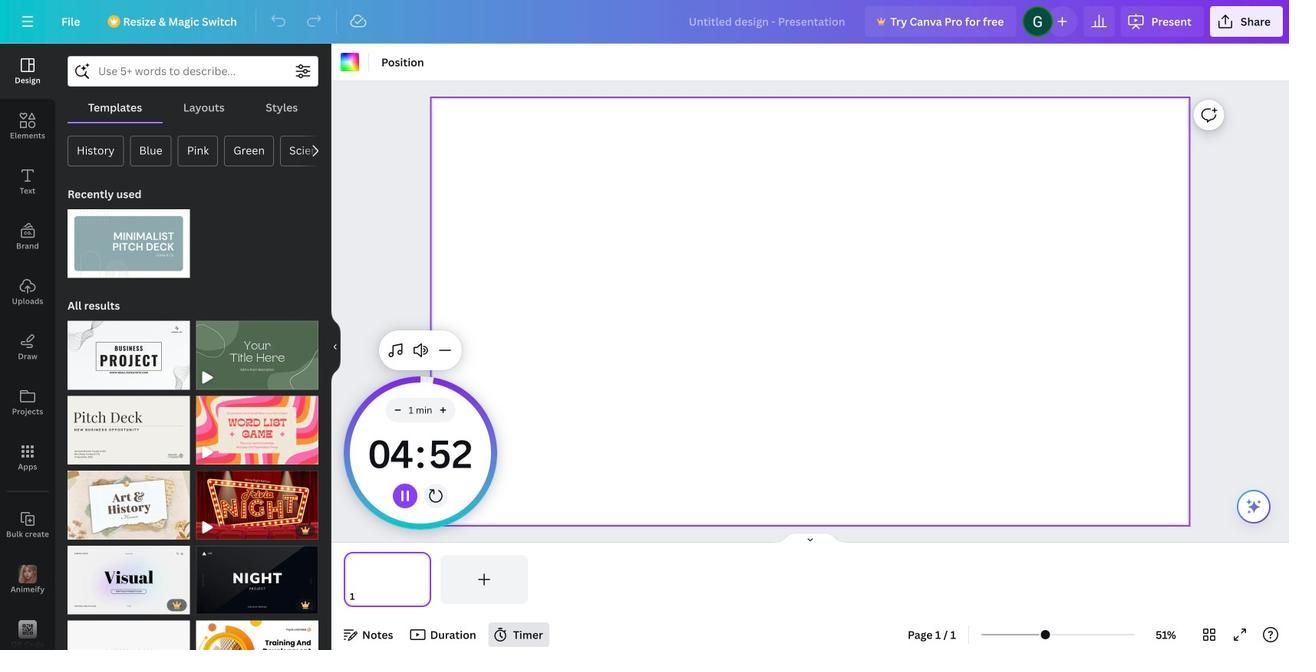 Task type: describe. For each thing, give the bounding box(es) containing it.
modern pitch deck presentation template group
[[68, 612, 190, 651]]

grey minimalist business project presentation group
[[68, 312, 190, 390]]

side panel tab list
[[0, 44, 55, 651]]

Use 5+ words to describe... search field
[[98, 57, 288, 86]]

beige scrapbook art and history museum presentation group
[[68, 462, 190, 540]]

Design title text field
[[676, 6, 859, 37]]

yellow and white modern training and development presentation group
[[196, 612, 318, 651]]

cream neutral minimalist new business pitch deck presentation group
[[68, 387, 190, 465]]

blue minimalist business pitch deck presentation group
[[68, 200, 190, 278]]

#ffffff image
[[341, 53, 359, 71]]

canva assistant image
[[1245, 498, 1263, 516]]

hide image
[[331, 310, 341, 384]]



Task type: vqa. For each thing, say whether or not it's contained in the screenshot.
templates
no



Task type: locate. For each thing, give the bounding box(es) containing it.
green blobs basic simple presentation group
[[196, 312, 318, 390]]

Page title text field
[[361, 589, 368, 605]]

pink orange yellow happy hippie word list game presentation party group
[[196, 387, 318, 465]]

red and yellow retro bold trivia game presentation group
[[196, 462, 318, 540]]

hide pages image
[[774, 533, 847, 545]]

black and gray gradient professional presentation group
[[196, 537, 318, 615]]

main menu bar
[[0, 0, 1289, 44]]

page 1 image
[[344, 556, 431, 605]]

gradient minimal portfolio proposal presentation group
[[68, 537, 190, 615]]

timer
[[365, 423, 476, 484]]



